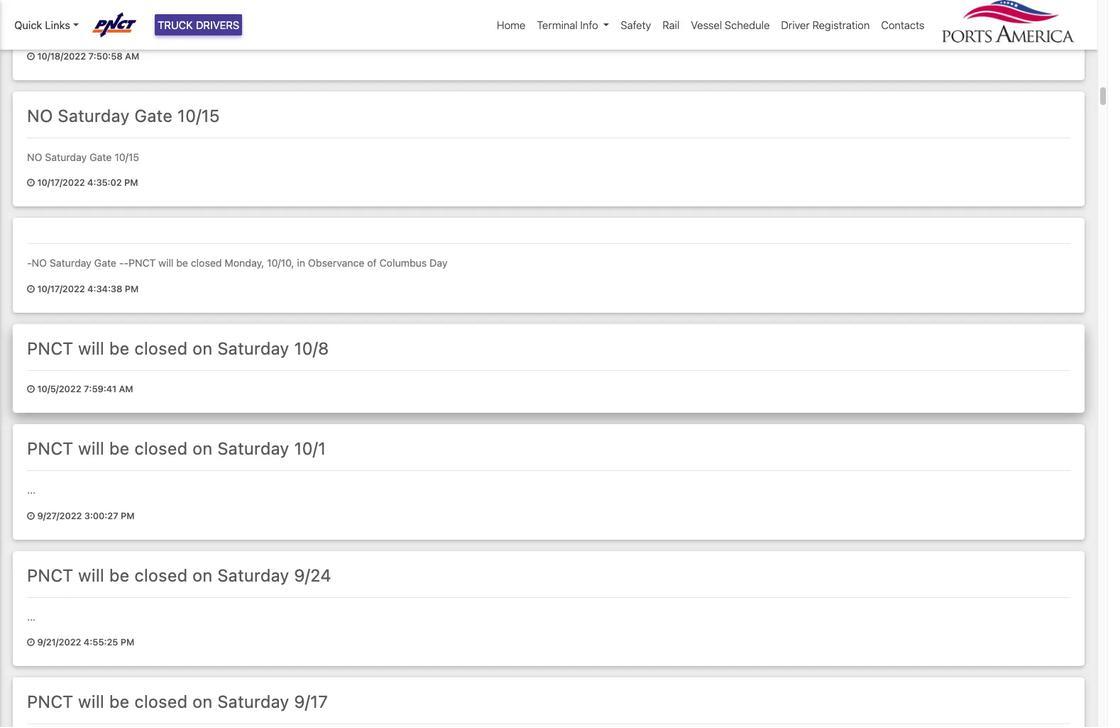 Task type: locate. For each thing, give the bounding box(es) containing it.
contacts
[[882, 18, 925, 31]]

0 vertical spatial no
[[27, 106, 53, 126]]

home link
[[491, 11, 532, 39]]

no
[[27, 106, 53, 126], [27, 151, 42, 163], [32, 257, 47, 270]]

be down 3:00:27
[[109, 566, 129, 586]]

7:59:41
[[84, 384, 117, 395]]

10/17/2022 left 4:34:38
[[37, 284, 85, 295]]

2 vertical spatial gate
[[94, 257, 116, 270]]

10/5/2022 7:59:41 am
[[35, 384, 133, 395]]

1 10/17/2022 from the top
[[37, 178, 85, 188]]

pnct
[[129, 257, 156, 270], [27, 339, 73, 359], [27, 439, 73, 459], [27, 566, 73, 586], [27, 693, 73, 713]]

saturday left 10/8
[[217, 339, 289, 359]]

9/21/2022
[[37, 638, 81, 649]]

0 vertical spatial am
[[125, 51, 139, 62]]

closed for 9/17
[[134, 693, 188, 713]]

no up 10/17/2022 4:34:38 pm
[[32, 257, 47, 270]]

9/17
[[294, 693, 328, 713]]

on
[[193, 339, 213, 359], [193, 439, 213, 459], [193, 566, 213, 586], [193, 693, 213, 713]]

pm right 4:34:38
[[125, 284, 139, 295]]

drivers
[[196, 18, 240, 31]]

saturday left 10/1
[[217, 439, 289, 459]]

1 vertical spatial am
[[119, 384, 133, 395]]

0 vertical spatial clock o image
[[27, 513, 35, 522]]

no up 10/17/2022 4:35:02 pm
[[27, 151, 42, 163]]

0 vertical spatial gate
[[134, 106, 173, 126]]

... up the 9/27/2022 3:00:27 pm
[[27, 484, 36, 497]]

saturday up 10/17/2022 4:35:02 pm
[[45, 151, 87, 163]]

clock o image left 9/21/2022
[[27, 639, 35, 648]]

no down 10/18/2022
[[27, 106, 53, 126]]

pm
[[124, 178, 138, 188], [125, 284, 139, 295], [121, 511, 135, 522], [121, 638, 135, 649]]

pnct up the 10/5/2022
[[27, 339, 73, 359]]

3 on from the top
[[193, 566, 213, 586]]

saturday down 10/18/2022 7:50:58 am
[[58, 106, 130, 126]]

7:50:58
[[88, 51, 123, 62]]

clock o image
[[27, 52, 35, 61], [27, 179, 35, 188], [27, 286, 35, 295], [27, 386, 35, 395]]

saturday up 10/17/2022 4:34:38 pm
[[50, 257, 91, 270]]

will for pnct will be closed on saturday 10/8
[[78, 339, 104, 359]]

0 horizontal spatial 10/15
[[115, 151, 139, 163]]

no saturday gate 10/15 up 10/17/2022 4:35:02 pm
[[27, 151, 139, 163]]

2 on from the top
[[193, 439, 213, 459]]

0 vertical spatial no saturday gate 10/15
[[27, 106, 220, 126]]

clock o image
[[27, 513, 35, 522], [27, 639, 35, 648]]

1 on from the top
[[193, 339, 213, 359]]

no saturday gate 10/15
[[27, 106, 220, 126], [27, 151, 139, 163]]

pnct down the 10/5/2022
[[27, 439, 73, 459]]

clock o image left "9/27/2022" in the bottom of the page
[[27, 513, 35, 522]]

will
[[158, 257, 174, 270], [78, 339, 104, 359], [78, 439, 104, 459], [78, 566, 104, 586], [78, 693, 104, 713]]

10/17/2022
[[37, 178, 85, 188], [37, 284, 85, 295]]

links
[[45, 18, 70, 31]]

4:35:02
[[87, 178, 122, 188]]

saturday
[[58, 106, 130, 126], [45, 151, 87, 163], [50, 257, 91, 270], [217, 339, 289, 359], [217, 439, 289, 459], [217, 566, 289, 586], [217, 693, 289, 713]]

10/10,
[[267, 257, 294, 270]]

terminal info link
[[532, 11, 615, 39]]

10/1
[[294, 439, 326, 459]]

0 vertical spatial 10/15
[[177, 106, 220, 126]]

10/8
[[294, 339, 329, 359]]

will for pnct will be closed on saturday 9/24
[[78, 566, 104, 586]]

10/17/2022 for 4:34:38
[[37, 284, 85, 295]]

be
[[176, 257, 188, 270], [109, 339, 129, 359], [109, 439, 129, 459], [109, 566, 129, 586], [109, 693, 129, 713]]

0 vertical spatial ...
[[27, 24, 36, 36]]

2 ... from the top
[[27, 484, 36, 497]]

saturday left 9/24
[[217, 566, 289, 586]]

no saturday gate 10/15 down 7:50:58
[[27, 106, 220, 126]]

1 vertical spatial clock o image
[[27, 639, 35, 648]]

...
[[27, 24, 36, 36], [27, 484, 36, 497], [27, 611, 36, 623]]

10/17/2022 left 4:35:02
[[37, 178, 85, 188]]

monday,
[[225, 257, 264, 270]]

on for 9/17
[[193, 693, 213, 713]]

1 vertical spatial ...
[[27, 484, 36, 497]]

3 - from the left
[[124, 257, 129, 270]]

pnct down 9/21/2022
[[27, 693, 73, 713]]

2 10/17/2022 from the top
[[37, 284, 85, 295]]

1 vertical spatial gate
[[90, 151, 112, 163]]

3:00:27
[[84, 511, 118, 522]]

of
[[367, 257, 377, 270]]

am for 10/18/2022 7:50:58 am
[[125, 51, 139, 62]]

am for 10/5/2022 7:59:41 am
[[119, 384, 133, 395]]

clock o image for 10/17/2022 4:34:38 pm
[[27, 286, 35, 295]]

1 vertical spatial 10/15
[[115, 151, 139, 163]]

quick
[[14, 18, 42, 31]]

10/18/2022 7:50:58 am
[[35, 51, 139, 62]]

pm right 3:00:27
[[121, 511, 135, 522]]

... for pnct will be closed on saturday 10/1
[[27, 484, 36, 497]]

0 vertical spatial 10/17/2022
[[37, 178, 85, 188]]

-no saturday gate --pnct will be closed monday, 10/10, in observance of columbus day
[[27, 257, 448, 270]]

1 vertical spatial no saturday gate 10/15
[[27, 151, 139, 163]]

10/15
[[177, 106, 220, 126], [115, 151, 139, 163]]

clock o image for 10/18/2022 7:50:58 am
[[27, 52, 35, 61]]

home
[[497, 18, 526, 31]]

1 clock o image from the top
[[27, 513, 35, 522]]

1 clock o image from the top
[[27, 52, 35, 61]]

3 clock o image from the top
[[27, 286, 35, 295]]

pnct for pnct will be closed on saturday 10/1
[[27, 439, 73, 459]]

9/27/2022
[[37, 511, 82, 522]]

2 vertical spatial ...
[[27, 611, 36, 623]]

am right 7:50:58
[[125, 51, 139, 62]]

2 clock o image from the top
[[27, 179, 35, 188]]

1 ... from the top
[[27, 24, 36, 36]]

... left links
[[27, 24, 36, 36]]

closed
[[191, 257, 222, 270], [134, 339, 188, 359], [134, 439, 188, 459], [134, 566, 188, 586], [134, 693, 188, 713]]

4 clock o image from the top
[[27, 386, 35, 395]]

gate
[[134, 106, 173, 126], [90, 151, 112, 163], [94, 257, 116, 270]]

pnct up 10/17/2022 4:34:38 pm
[[129, 257, 156, 270]]

-
[[27, 257, 32, 270], [119, 257, 124, 270], [124, 257, 129, 270]]

pnct down "9/27/2022" in the bottom of the page
[[27, 566, 73, 586]]

3 ... from the top
[[27, 611, 36, 623]]

10/17/2022 for 4:35:02
[[37, 178, 85, 188]]

pm right 4:35:02
[[124, 178, 138, 188]]

be down 7:59:41
[[109, 439, 129, 459]]

closed for 10/1
[[134, 439, 188, 459]]

2 vertical spatial no
[[32, 257, 47, 270]]

1 vertical spatial 10/17/2022
[[37, 284, 85, 295]]

terminal
[[537, 18, 578, 31]]

vessel schedule link
[[686, 11, 776, 39]]

2 clock o image from the top
[[27, 639, 35, 648]]

driver registration
[[782, 18, 870, 31]]

be for pnct will be closed on saturday 9/17
[[109, 693, 129, 713]]

be up 7:59:41
[[109, 339, 129, 359]]

pm right 4:55:25
[[121, 638, 135, 649]]

am
[[125, 51, 139, 62], [119, 384, 133, 395]]

... up 9/21/2022 4:55:25 pm
[[27, 611, 36, 623]]

am right 7:59:41
[[119, 384, 133, 395]]

clock o image for pnct will be closed on saturday 10/1
[[27, 513, 35, 522]]

be down 4:55:25
[[109, 693, 129, 713]]

schedule
[[725, 18, 770, 31]]

4 on from the top
[[193, 693, 213, 713]]



Task type: vqa. For each thing, say whether or not it's contained in the screenshot.
Observance
yes



Task type: describe. For each thing, give the bounding box(es) containing it.
vessel schedule
[[691, 18, 770, 31]]

10/17/2022 4:34:38 pm
[[35, 284, 139, 295]]

pnct for pnct will be closed on saturday 9/24
[[27, 566, 73, 586]]

1 no saturday gate 10/15 from the top
[[27, 106, 220, 126]]

4:34:38
[[87, 284, 122, 295]]

terminal info
[[537, 18, 599, 31]]

truck drivers link
[[155, 14, 242, 36]]

pnct for pnct will be closed on saturday 9/17
[[27, 693, 73, 713]]

on for 10/1
[[193, 439, 213, 459]]

will for pnct will be closed on saturday 10/1
[[78, 439, 104, 459]]

pnct will be closed on saturday 9/17
[[27, 693, 328, 713]]

on for 9/24
[[193, 566, 213, 586]]

clock o image for 10/5/2022 7:59:41 am
[[27, 386, 35, 395]]

day
[[430, 257, 448, 270]]

be for pnct will be closed on saturday 10/1
[[109, 439, 129, 459]]

9/27/2022 3:00:27 pm
[[35, 511, 135, 522]]

truck drivers
[[158, 18, 240, 31]]

1 vertical spatial no
[[27, 151, 42, 163]]

1 horizontal spatial 10/15
[[177, 106, 220, 126]]

columbus
[[380, 257, 427, 270]]

in
[[297, 257, 305, 270]]

safety link
[[615, 11, 657, 39]]

on for 10/8
[[193, 339, 213, 359]]

clock o image for pnct will be closed on saturday 9/24
[[27, 639, 35, 648]]

be left monday,
[[176, 257, 188, 270]]

pnct will be closed on saturday 10/8
[[27, 339, 329, 359]]

closed for 9/24
[[134, 566, 188, 586]]

10/18/2022
[[37, 51, 86, 62]]

safety
[[621, 18, 652, 31]]

... for pnct will be closed on saturday 9/24
[[27, 611, 36, 623]]

10/17/2022 4:35:02 pm
[[35, 178, 138, 188]]

vessel
[[691, 18, 722, 31]]

quick links link
[[14, 17, 79, 33]]

be for pnct will be closed on saturday 10/8
[[109, 339, 129, 359]]

pm for no saturday gate 10/15
[[124, 178, 138, 188]]

pnct will be closed on saturday 9/24
[[27, 566, 331, 586]]

1 - from the left
[[27, 257, 32, 270]]

quick links
[[14, 18, 70, 31]]

pnct for pnct will be closed on saturday 10/8
[[27, 339, 73, 359]]

will for pnct will be closed on saturday 9/17
[[78, 693, 104, 713]]

pm for pnct will be closed on saturday 9/24
[[121, 638, 135, 649]]

rail
[[663, 18, 680, 31]]

be for pnct will be closed on saturday 9/24
[[109, 566, 129, 586]]

clock o image for 10/17/2022 4:35:02 pm
[[27, 179, 35, 188]]

pnct will be closed on saturday 10/1
[[27, 439, 326, 459]]

rail link
[[657, 11, 686, 39]]

info
[[581, 18, 599, 31]]

driver
[[782, 18, 810, 31]]

2 no saturday gate 10/15 from the top
[[27, 151, 139, 163]]

saturday left 9/17
[[217, 693, 289, 713]]

pm for pnct will be closed on saturday 10/1
[[121, 511, 135, 522]]

contacts link
[[876, 11, 931, 39]]

closed for 10/8
[[134, 339, 188, 359]]

9/24
[[294, 566, 331, 586]]

observance
[[308, 257, 365, 270]]

9/21/2022 4:55:25 pm
[[35, 638, 135, 649]]

4:55:25
[[84, 638, 118, 649]]

10/5/2022
[[37, 384, 81, 395]]

driver registration link
[[776, 11, 876, 39]]

truck
[[158, 18, 193, 31]]

registration
[[813, 18, 870, 31]]

2 - from the left
[[119, 257, 124, 270]]



